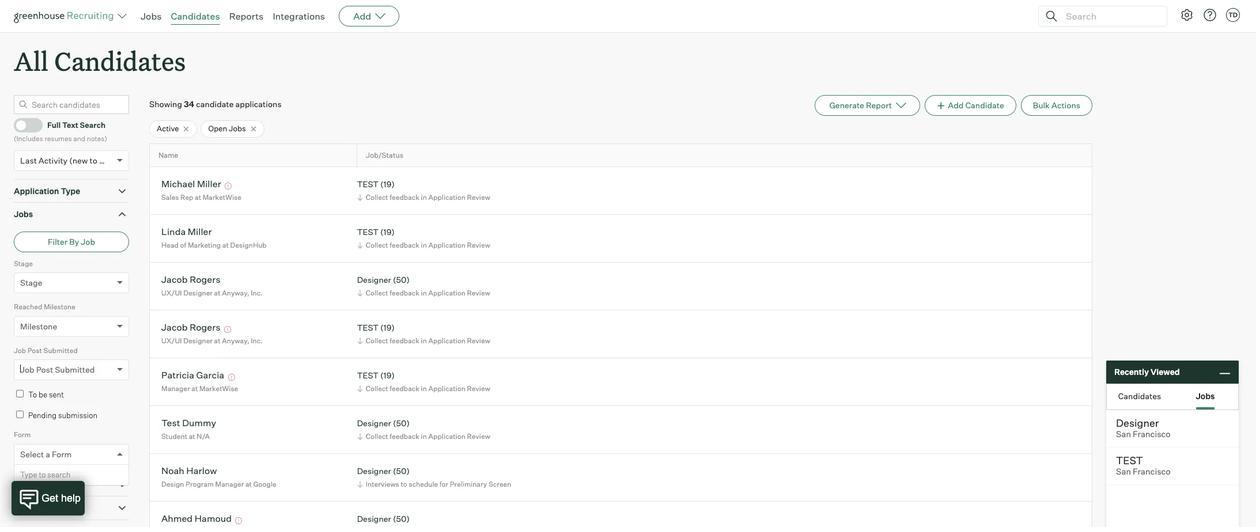 Task type: vqa. For each thing, say whether or not it's contained in the screenshot.


Task type: describe. For each thing, give the bounding box(es) containing it.
To be sent checkbox
[[16, 390, 24, 398]]

student
[[161, 432, 187, 441]]

recently viewed
[[1115, 367, 1180, 377]]

miller for michael
[[197, 178, 221, 190]]

0 vertical spatial job post submitted
[[14, 346, 78, 355]]

pending
[[28, 411, 57, 420]]

schedule
[[409, 480, 438, 489]]

type to search
[[20, 470, 70, 479]]

tab list containing candidates
[[1107, 385, 1239, 410]]

resumes
[[45, 134, 72, 143]]

inc. inside jacob rogers ux/ui designer at anyway, inc.
[[251, 289, 263, 297]]

interviews
[[366, 480, 399, 489]]

(new
[[69, 155, 88, 165]]

(19) for michael miller
[[380, 180, 395, 189]]

source
[[14, 503, 42, 513]]

review for fourth the collect feedback in application review link from the top of the page
[[467, 337, 490, 345]]

2 anyway, from the top
[[222, 337, 249, 345]]

candidates inside 'tab list'
[[1119, 391, 1162, 401]]

linda miller link
[[161, 226, 212, 239]]

test san francisco
[[1117, 454, 1171, 477]]

designer inside designer san francisco
[[1117, 417, 1160, 429]]

jobs inside 'tab list'
[[1196, 391, 1216, 401]]

0 vertical spatial post
[[28, 346, 42, 355]]

6 collect feedback in application review link from the top
[[356, 431, 493, 442]]

open
[[208, 124, 227, 133]]

patricia
[[161, 370, 194, 381]]

design
[[161, 480, 184, 489]]

to for designer (50) interviews to schedule for preliminary screen
[[401, 480, 407, 489]]

reached
[[14, 303, 42, 311]]

1 vertical spatial candidates
[[54, 44, 186, 78]]

designer san francisco
[[1117, 417, 1171, 440]]

open jobs
[[208, 124, 246, 133]]

sales rep at marketwise
[[161, 193, 242, 202]]

jacob rogers has been in application review for more than 5 days image
[[223, 327, 233, 333]]

stage element
[[14, 258, 129, 302]]

generate
[[830, 100, 865, 110]]

candidate reports are now available! apply filters and select "view in app" element
[[815, 95, 921, 116]]

screen
[[489, 480, 512, 489]]

at down jacob rogers on the bottom
[[214, 337, 221, 345]]

add candidate
[[948, 100, 1005, 110]]

details
[[41, 480, 69, 490]]

0 vertical spatial submitted
[[44, 346, 78, 355]]

3 feedback from the top
[[390, 289, 420, 297]]

test (19) collect feedback in application review for jacob rogers
[[357, 323, 490, 345]]

last activity (new to old)
[[20, 155, 114, 165]]

2 (19) from the top
[[380, 227, 395, 237]]

Search text field
[[1064, 8, 1157, 25]]

showing 34 candidate applications
[[149, 99, 282, 109]]

be
[[39, 390, 47, 400]]

all candidates
[[14, 44, 186, 78]]

applications
[[236, 99, 282, 109]]

candidates link
[[171, 10, 220, 22]]

generate report button
[[815, 95, 921, 116]]

test for rogers
[[357, 323, 379, 333]]

noah
[[161, 465, 184, 477]]

1 vertical spatial marketwise
[[199, 384, 238, 393]]

1 collect feedback in application review link from the top
[[356, 192, 493, 203]]

test
[[161, 418, 180, 429]]

candidate
[[966, 100, 1005, 110]]

0 horizontal spatial manager
[[161, 384, 190, 393]]

designhub
[[230, 241, 267, 250]]

6 feedback from the top
[[390, 432, 420, 441]]

4 (50) from the top
[[393, 514, 410, 524]]

at inside "test dummy student at n/a"
[[189, 432, 195, 441]]

type inside form element
[[20, 470, 37, 479]]

reached milestone element
[[14, 302, 129, 345]]

manager at marketwise
[[161, 384, 238, 393]]

application for fifth the collect feedback in application review link from the bottom
[[429, 241, 466, 250]]

2 in from the top
[[421, 241, 427, 250]]

manager inside noah harlow design program manager at google
[[215, 480, 244, 489]]

1 vertical spatial stage
[[20, 278, 42, 288]]

1 in from the top
[[421, 193, 427, 202]]

submission
[[58, 411, 97, 420]]

review for second the collect feedback in application review link from the bottom of the page
[[467, 384, 490, 393]]

reports
[[229, 10, 264, 22]]

test dummy student at n/a
[[161, 418, 216, 441]]

(19) for jacob rogers
[[380, 323, 395, 333]]

last
[[20, 155, 37, 165]]

1 jacob rogers link from the top
[[161, 274, 221, 287]]

4 feedback from the top
[[390, 337, 420, 345]]

full text search (includes resumes and notes)
[[14, 120, 107, 143]]

2 inc. from the top
[[251, 337, 263, 345]]

at inside jacob rogers ux/ui designer at anyway, inc.
[[214, 289, 221, 297]]

rep
[[180, 193, 193, 202]]

test for miller
[[357, 180, 379, 189]]

integrations link
[[273, 10, 325, 22]]

ahmed hamoud link
[[161, 513, 232, 527]]

rogers for jacob rogers ux/ui designer at anyway, inc.
[[190, 274, 221, 286]]

select
[[20, 449, 44, 459]]

2 collect feedback in application review link from the top
[[356, 240, 493, 251]]

reports link
[[229, 10, 264, 22]]

configure image
[[1181, 8, 1194, 22]]

4 in from the top
[[421, 337, 427, 345]]

jacob for jacob rogers
[[161, 322, 188, 333]]

actions
[[1052, 100, 1081, 110]]

review for 4th the collect feedback in application review link from the bottom of the page
[[467, 289, 490, 297]]

garcia
[[196, 370, 224, 381]]

application for fourth the collect feedback in application review link from the top of the page
[[429, 337, 466, 345]]

designer inside designer (50) interviews to schedule for preliminary screen
[[357, 467, 391, 476]]

1 feedback from the top
[[390, 193, 420, 202]]

add candidate link
[[925, 95, 1017, 116]]

interviews to schedule for preliminary screen link
[[356, 479, 514, 490]]

last activity (new to old) option
[[20, 155, 114, 165]]

0 vertical spatial form
[[14, 431, 31, 439]]

td button
[[1224, 6, 1243, 24]]

sent
[[49, 390, 64, 400]]

integrations
[[273, 10, 325, 22]]

test for garcia
[[357, 371, 379, 381]]

patricia garcia link
[[161, 370, 224, 383]]

5 in from the top
[[421, 384, 427, 393]]

michael miller link
[[161, 178, 221, 192]]

4 collect feedback in application review link from the top
[[356, 335, 493, 346]]

profile details
[[14, 480, 69, 490]]

3 in from the top
[[421, 289, 427, 297]]

viewed
[[1151, 367, 1180, 377]]

(includes
[[14, 134, 43, 143]]

report
[[866, 100, 892, 110]]

and
[[73, 134, 85, 143]]

anyway, inside jacob rogers ux/ui designer at anyway, inc.
[[222, 289, 249, 297]]

generate report
[[830, 100, 892, 110]]

noah harlow design program manager at google
[[161, 465, 277, 489]]

francisco for test
[[1133, 467, 1171, 477]]

san for test
[[1117, 467, 1132, 477]]

collect for fifth the collect feedback in application review link from the bottom
[[366, 241, 388, 250]]

by
[[69, 237, 79, 247]]

(19) for patricia garcia
[[380, 371, 395, 381]]

review for 1st the collect feedback in application review link from the top
[[467, 193, 490, 202]]

ux/ui designer at anyway, inc.
[[161, 337, 263, 345]]

bulk actions link
[[1021, 95, 1093, 116]]

patricia garcia
[[161, 370, 224, 381]]

head
[[161, 241, 179, 250]]

patricia garcia has been in application review for more than 5 days image
[[226, 374, 237, 381]]

marketing
[[188, 241, 221, 250]]

showing
[[149, 99, 182, 109]]

0 vertical spatial milestone
[[44, 303, 75, 311]]

jacob for jacob rogers ux/ui designer at anyway, inc.
[[161, 274, 188, 286]]

dummy
[[182, 418, 216, 429]]

jacob rogers ux/ui designer at anyway, inc.
[[161, 274, 263, 297]]

1 horizontal spatial type
[[61, 186, 80, 196]]

1 horizontal spatial form
[[52, 449, 72, 459]]

1 vertical spatial post
[[36, 365, 53, 375]]

to be sent
[[28, 390, 64, 400]]



Task type: locate. For each thing, give the bounding box(es) containing it.
1 jacob from the top
[[161, 274, 188, 286]]

job post submitted
[[14, 346, 78, 355], [20, 365, 95, 375]]

5 collect feedback in application review link from the top
[[356, 383, 493, 394]]

collect for second the collect feedback in application review link from the bottom of the page
[[366, 384, 388, 393]]

to inside designer (50) interviews to schedule for preliminary screen
[[401, 480, 407, 489]]

jacob down the head
[[161, 274, 188, 286]]

2 francisco from the top
[[1133, 467, 1171, 477]]

jacob rogers
[[161, 322, 221, 333]]

form right the a
[[52, 449, 72, 459]]

filter by job
[[48, 237, 95, 247]]

stage
[[14, 259, 33, 268], [20, 278, 42, 288]]

2 (50) from the top
[[393, 419, 410, 429]]

2 horizontal spatial to
[[401, 480, 407, 489]]

0 vertical spatial stage
[[14, 259, 33, 268]]

test (19) collect feedback in application review for michael miller
[[357, 180, 490, 202]]

3 collect feedback in application review link from the top
[[356, 288, 493, 299]]

0 horizontal spatial to
[[39, 470, 46, 479]]

0 horizontal spatial type
[[20, 470, 37, 479]]

harlow
[[186, 465, 217, 477]]

search
[[80, 120, 105, 130]]

filter by job button
[[14, 232, 129, 252]]

collect for 1st the collect feedback in application review link from the top
[[366, 193, 388, 202]]

4 test (19) collect feedback in application review from the top
[[357, 371, 490, 393]]

review
[[467, 193, 490, 202], [467, 241, 490, 250], [467, 289, 490, 297], [467, 337, 490, 345], [467, 384, 490, 393], [467, 432, 490, 441]]

san up "test san francisco"
[[1117, 429, 1132, 440]]

ux/ui down jacob rogers on the bottom
[[161, 337, 182, 345]]

at left n/a
[[189, 432, 195, 441]]

application for sixth the collect feedback in application review link from the top of the page
[[429, 432, 466, 441]]

2 vertical spatial to
[[401, 480, 407, 489]]

collect for sixth the collect feedback in application review link from the top of the page
[[366, 432, 388, 441]]

for
[[440, 480, 449, 489]]

at
[[195, 193, 201, 202], [222, 241, 229, 250], [214, 289, 221, 297], [214, 337, 221, 345], [192, 384, 198, 393], [189, 432, 195, 441], [246, 480, 252, 489]]

1 vertical spatial manager
[[215, 480, 244, 489]]

2 review from the top
[[467, 241, 490, 250]]

3 collect from the top
[[366, 289, 388, 297]]

0 horizontal spatial form
[[14, 431, 31, 439]]

ahmed hamoud
[[161, 513, 232, 525]]

form down pending submission checkbox
[[14, 431, 31, 439]]

1 vertical spatial submitted
[[55, 365, 95, 375]]

1 vertical spatial miller
[[188, 226, 212, 238]]

0 vertical spatial rogers
[[190, 274, 221, 286]]

(19)
[[380, 180, 395, 189], [380, 227, 395, 237], [380, 323, 395, 333], [380, 371, 395, 381]]

candidate
[[196, 99, 234, 109]]

job inside button
[[81, 237, 95, 247]]

at right marketing
[[222, 241, 229, 250]]

0 vertical spatial manager
[[161, 384, 190, 393]]

to
[[90, 155, 97, 165], [39, 470, 46, 479], [401, 480, 407, 489]]

text
[[62, 120, 78, 130]]

ahmed hamoud has been in onsite for more than 21 days image
[[234, 518, 244, 525]]

1 (19) from the top
[[380, 180, 395, 189]]

select a form
[[20, 449, 72, 459]]

3 review from the top
[[467, 289, 490, 297]]

1 review from the top
[[467, 193, 490, 202]]

candidates down recently viewed
[[1119, 391, 1162, 401]]

linda
[[161, 226, 186, 238]]

1 test (19) collect feedback in application review from the top
[[357, 180, 490, 202]]

(50) for noah harlow
[[393, 467, 410, 476]]

1 vertical spatial designer (50) collect feedback in application review
[[357, 419, 490, 441]]

miller for linda
[[188, 226, 212, 238]]

1 vertical spatial francisco
[[1133, 467, 1171, 477]]

0 horizontal spatial add
[[353, 10, 371, 22]]

to left schedule
[[401, 480, 407, 489]]

sales
[[161, 193, 179, 202]]

miller inside linda miller head of marketing at designhub
[[188, 226, 212, 238]]

michael miller
[[161, 178, 221, 190]]

bulk actions
[[1033, 100, 1081, 110]]

collect for 4th the collect feedback in application review link from the bottom of the page
[[366, 289, 388, 297]]

designer inside jacob rogers ux/ui designer at anyway, inc.
[[183, 289, 213, 297]]

4 collect from the top
[[366, 337, 388, 345]]

san down designer san francisco
[[1117, 467, 1132, 477]]

5 review from the top
[[467, 384, 490, 393]]

test dummy link
[[161, 418, 216, 431]]

0 vertical spatial marketwise
[[203, 193, 242, 202]]

1 vertical spatial jacob rogers link
[[161, 322, 221, 335]]

type down the last activity (new to old)
[[61, 186, 80, 196]]

rogers inside jacob rogers ux/ui designer at anyway, inc.
[[190, 274, 221, 286]]

1 san from the top
[[1117, 429, 1132, 440]]

profile
[[14, 480, 39, 490]]

submitted down reached milestone element at left bottom
[[44, 346, 78, 355]]

milestone down stage 'element'
[[44, 303, 75, 311]]

test (19) collect feedback in application review for patricia garcia
[[357, 371, 490, 393]]

4 (19) from the top
[[380, 371, 395, 381]]

application for second the collect feedback in application review link from the bottom of the page
[[429, 384, 466, 393]]

0 vertical spatial san
[[1117, 429, 1132, 440]]

5 feedback from the top
[[390, 384, 420, 393]]

1 (50) from the top
[[393, 275, 410, 285]]

1 rogers from the top
[[190, 274, 221, 286]]

1 collect from the top
[[366, 193, 388, 202]]

1 vertical spatial san
[[1117, 467, 1132, 477]]

0 vertical spatial candidates
[[171, 10, 220, 22]]

active
[[157, 124, 179, 133]]

2 collect from the top
[[366, 241, 388, 250]]

1 horizontal spatial to
[[90, 155, 97, 165]]

jacob up ux/ui designer at anyway, inc. at the bottom left of page
[[161, 322, 188, 333]]

0 vertical spatial jacob rogers link
[[161, 274, 221, 287]]

miller up marketing
[[188, 226, 212, 238]]

anyway, down jacob rogers has been in application review for more than 5 days icon
[[222, 337, 249, 345]]

34
[[184, 99, 194, 109]]

1 vertical spatial jacob
[[161, 322, 188, 333]]

job post submitted element
[[14, 345, 129, 389]]

francisco for designer
[[1133, 429, 1171, 440]]

post up to be sent
[[36, 365, 53, 375]]

1 vertical spatial to
[[39, 470, 46, 479]]

rogers down marketing
[[190, 274, 221, 286]]

4 review from the top
[[467, 337, 490, 345]]

0 vertical spatial type
[[61, 186, 80, 196]]

at down the patricia garcia link
[[192, 384, 198, 393]]

candidates down jobs link
[[54, 44, 186, 78]]

to
[[28, 390, 37, 400]]

michael
[[161, 178, 195, 190]]

designer (50) collect feedback in application review for dummy
[[357, 419, 490, 441]]

1 horizontal spatial manager
[[215, 480, 244, 489]]

1 horizontal spatial add
[[948, 100, 964, 110]]

filter
[[48, 237, 68, 247]]

add for add
[[353, 10, 371, 22]]

anyway,
[[222, 289, 249, 297], [222, 337, 249, 345]]

marketwise down michael miller has been in application review for more than 5 days icon
[[203, 193, 242, 202]]

feedback
[[390, 193, 420, 202], [390, 241, 420, 250], [390, 289, 420, 297], [390, 337, 420, 345], [390, 384, 420, 393], [390, 432, 420, 441]]

jacob
[[161, 274, 188, 286], [161, 322, 188, 333]]

0 vertical spatial anyway,
[[222, 289, 249, 297]]

2 vertical spatial job
[[20, 365, 34, 375]]

none field inside form element
[[20, 445, 23, 464]]

0 vertical spatial francisco
[[1133, 429, 1171, 440]]

1 vertical spatial ux/ui
[[161, 337, 182, 345]]

add inside popup button
[[353, 10, 371, 22]]

candidates
[[171, 10, 220, 22], [54, 44, 186, 78], [1119, 391, 1162, 401]]

collect feedback in application review link
[[356, 192, 493, 203], [356, 240, 493, 251], [356, 288, 493, 299], [356, 335, 493, 346], [356, 383, 493, 394], [356, 431, 493, 442]]

2 feedback from the top
[[390, 241, 420, 250]]

miller
[[197, 178, 221, 190], [188, 226, 212, 238]]

ux/ui up jacob rogers on the bottom
[[161, 289, 182, 297]]

0 vertical spatial miller
[[197, 178, 221, 190]]

san for designer
[[1117, 429, 1132, 440]]

miller up sales rep at marketwise
[[197, 178, 221, 190]]

all
[[14, 44, 48, 78]]

linda miller head of marketing at designhub
[[161, 226, 267, 250]]

manager right program
[[215, 480, 244, 489]]

1 vertical spatial milestone
[[20, 321, 57, 331]]

application
[[14, 186, 59, 196], [429, 193, 466, 202], [429, 241, 466, 250], [429, 289, 466, 297], [429, 337, 466, 345], [429, 384, 466, 393], [429, 432, 466, 441]]

0 vertical spatial ux/ui
[[161, 289, 182, 297]]

1 vertical spatial add
[[948, 100, 964, 110]]

2 san from the top
[[1117, 467, 1132, 477]]

1 vertical spatial job post submitted
[[20, 365, 95, 375]]

application for 1st the collect feedback in application review link from the top
[[429, 193, 466, 202]]

2 ux/ui from the top
[[161, 337, 182, 345]]

1 vertical spatial anyway,
[[222, 337, 249, 345]]

type
[[61, 186, 80, 196], [20, 470, 37, 479]]

at up jacob rogers on the bottom
[[214, 289, 221, 297]]

san inside "test san francisco"
[[1117, 467, 1132, 477]]

0 vertical spatial job
[[81, 237, 95, 247]]

bulk
[[1033, 100, 1050, 110]]

1 vertical spatial type
[[20, 470, 37, 479]]

to left old)
[[90, 155, 97, 165]]

(50) inside designer (50) interviews to schedule for preliminary screen
[[393, 467, 410, 476]]

6 in from the top
[[421, 432, 427, 441]]

at inside linda miller head of marketing at designhub
[[222, 241, 229, 250]]

(50) for jacob rogers
[[393, 275, 410, 285]]

search
[[47, 470, 70, 479]]

Pending submission checkbox
[[16, 411, 24, 418]]

in
[[421, 193, 427, 202], [421, 241, 427, 250], [421, 289, 427, 297], [421, 337, 427, 345], [421, 384, 427, 393], [421, 432, 427, 441]]

2 test (19) collect feedback in application review from the top
[[357, 227, 490, 250]]

add button
[[339, 6, 400, 27]]

review for sixth the collect feedback in application review link from the top of the page
[[467, 432, 490, 441]]

Search candidates field
[[14, 95, 129, 114]]

notes)
[[87, 134, 107, 143]]

3 (50) from the top
[[393, 467, 410, 476]]

1 vertical spatial rogers
[[190, 322, 221, 333]]

manager
[[161, 384, 190, 393], [215, 480, 244, 489]]

reached milestone
[[14, 303, 75, 311]]

designer (50)
[[357, 514, 410, 524]]

1 anyway, from the top
[[222, 289, 249, 297]]

5 collect from the top
[[366, 384, 388, 393]]

tab list
[[1107, 385, 1239, 410]]

recently
[[1115, 367, 1149, 377]]

0 vertical spatial to
[[90, 155, 97, 165]]

6 review from the top
[[467, 432, 490, 441]]

greenhouse recruiting image
[[14, 9, 118, 23]]

1 vertical spatial inc.
[[251, 337, 263, 345]]

marketwise down garcia
[[199, 384, 238, 393]]

1 ux/ui from the top
[[161, 289, 182, 297]]

francisco inside designer san francisco
[[1133, 429, 1171, 440]]

1 designer (50) collect feedback in application review from the top
[[357, 275, 490, 297]]

ux/ui inside jacob rogers ux/ui designer at anyway, inc.
[[161, 289, 182, 297]]

anyway, up jacob rogers has been in application review for more than 5 days icon
[[222, 289, 249, 297]]

to inside form element
[[39, 470, 46, 479]]

michael miller has been in application review for more than 5 days image
[[223, 183, 234, 190]]

hamoud
[[195, 513, 232, 525]]

collect for fourth the collect feedback in application review link from the top of the page
[[366, 337, 388, 345]]

submitted up sent
[[55, 365, 95, 375]]

of
[[180, 241, 186, 250]]

add for add candidate
[[948, 100, 964, 110]]

jacob rogers link down the of
[[161, 274, 221, 287]]

san
[[1117, 429, 1132, 440], [1117, 467, 1132, 477]]

2 jacob from the top
[[161, 322, 188, 333]]

rogers up ux/ui designer at anyway, inc. at the bottom left of page
[[190, 322, 221, 333]]

rogers for jacob rogers
[[190, 322, 221, 333]]

6 collect from the top
[[366, 432, 388, 441]]

post down reached
[[28, 346, 42, 355]]

n/a
[[197, 432, 210, 441]]

3 test (19) collect feedback in application review from the top
[[357, 323, 490, 345]]

jacob inside jacob rogers ux/ui designer at anyway, inc.
[[161, 274, 188, 286]]

candidates right jobs link
[[171, 10, 220, 22]]

application for 4th the collect feedback in application review link from the bottom of the page
[[429, 289, 466, 297]]

form element
[[14, 430, 129, 486]]

ahmed
[[161, 513, 193, 525]]

type up profile
[[20, 470, 37, 479]]

to up 'profile details'
[[39, 470, 46, 479]]

job/status
[[366, 151, 404, 160]]

san inside designer san francisco
[[1117, 429, 1132, 440]]

0 vertical spatial add
[[353, 10, 371, 22]]

2 jacob rogers link from the top
[[161, 322, 221, 335]]

job post submitted down reached milestone element at left bottom
[[14, 346, 78, 355]]

at right the rep on the left top of page
[[195, 193, 201, 202]]

francisco down designer san francisco
[[1133, 467, 1171, 477]]

application type
[[14, 186, 80, 196]]

review for fifth the collect feedback in application review link from the bottom
[[467, 241, 490, 250]]

1 francisco from the top
[[1133, 429, 1171, 440]]

2 rogers from the top
[[190, 322, 221, 333]]

test inside "test san francisco"
[[1117, 454, 1144, 467]]

designer (50) collect feedback in application review for rogers
[[357, 275, 490, 297]]

0 vertical spatial designer (50) collect feedback in application review
[[357, 275, 490, 297]]

manager down patricia
[[161, 384, 190, 393]]

at inside noah harlow design program manager at google
[[246, 480, 252, 489]]

collect
[[366, 193, 388, 202], [366, 241, 388, 250], [366, 289, 388, 297], [366, 337, 388, 345], [366, 384, 388, 393], [366, 432, 388, 441]]

job post submitted up sent
[[20, 365, 95, 375]]

1 vertical spatial form
[[52, 449, 72, 459]]

None field
[[20, 445, 23, 464]]

francisco inside "test san francisco"
[[1133, 467, 1171, 477]]

0 vertical spatial jacob
[[161, 274, 188, 286]]

jacob rogers link up ux/ui designer at anyway, inc. at the bottom left of page
[[161, 322, 221, 335]]

job
[[81, 237, 95, 247], [14, 346, 26, 355], [20, 365, 34, 375]]

2 vertical spatial candidates
[[1119, 391, 1162, 401]]

3 (19) from the top
[[380, 323, 395, 333]]

at left google on the left
[[246, 480, 252, 489]]

0 vertical spatial inc.
[[251, 289, 263, 297]]

(50) for test dummy
[[393, 419, 410, 429]]

milestone down reached milestone
[[20, 321, 57, 331]]

name
[[159, 151, 178, 160]]

old)
[[99, 155, 114, 165]]

1 inc. from the top
[[251, 289, 263, 297]]

a
[[46, 449, 50, 459]]

checkmark image
[[19, 121, 28, 129]]

designer (50) interviews to schedule for preliminary screen
[[357, 467, 512, 489]]

preliminary
[[450, 480, 487, 489]]

francisco up "test san francisco"
[[1133, 429, 1171, 440]]

to for last activity (new to old)
[[90, 155, 97, 165]]

1 vertical spatial job
[[14, 346, 26, 355]]

2 designer (50) collect feedback in application review from the top
[[357, 419, 490, 441]]



